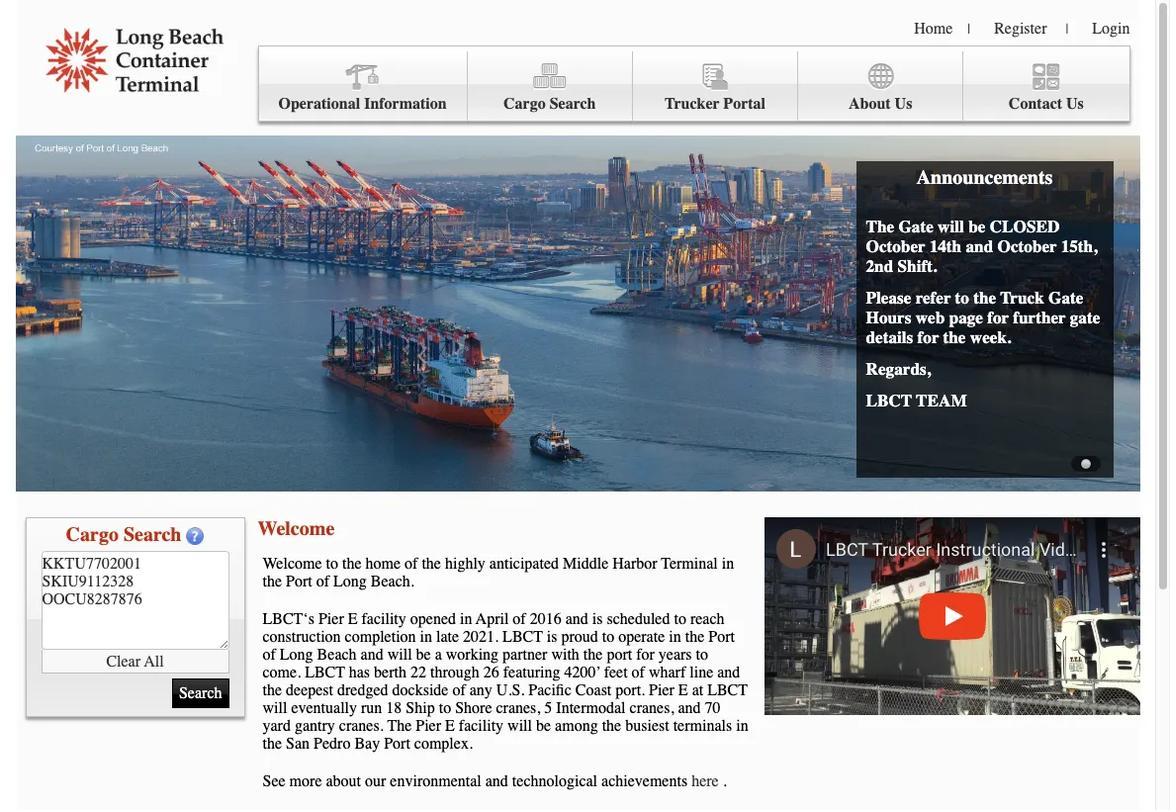Task type: vqa. For each thing, say whether or not it's contained in the screenshot.
2nd Us from right
yes



Task type: describe. For each thing, give the bounding box(es) containing it.
to left reach on the right bottom of the page
[[674, 610, 686, 628]]

2021.
[[463, 628, 499, 646]]

of left 2016
[[513, 610, 526, 628]]

1 vertical spatial port
[[708, 628, 735, 646]]

gate
[[1070, 308, 1100, 327]]

see more about our environmental and technological achievements here .
[[263, 772, 727, 790]]

trucker
[[665, 95, 720, 113]]

operational information
[[278, 95, 447, 113]]

1 horizontal spatial for
[[917, 327, 939, 347]]

to right ship
[[439, 699, 451, 717]]

our
[[365, 772, 386, 790]]

beach.
[[371, 573, 414, 590]]

welcome for welcome to the home of the highly anticipated middle harbor terminal in the port of long beach.
[[263, 555, 322, 573]]

ship
[[406, 699, 435, 717]]

line
[[690, 664, 713, 681]]

operational information link
[[259, 51, 468, 121]]

about
[[326, 772, 361, 790]]

1 vertical spatial cargo
[[66, 523, 119, 546]]

the up yard
[[263, 681, 282, 699]]

construction
[[263, 628, 341, 646]]

intermodal
[[556, 699, 626, 717]]

cargo search inside menu bar
[[503, 95, 596, 113]]

trucker portal
[[665, 95, 766, 113]]

shore
[[455, 699, 492, 717]]

contact us
[[1009, 95, 1084, 113]]

lbct right at
[[707, 681, 748, 699]]

about us link
[[798, 51, 964, 121]]

complex.
[[414, 735, 473, 753]]

april
[[476, 610, 509, 628]]

and right line
[[717, 664, 740, 681]]

the left san
[[263, 735, 282, 753]]

gantry
[[295, 717, 335, 735]]

eventually
[[291, 699, 357, 717]]

5
[[544, 699, 552, 717]]

truck
[[1000, 288, 1044, 308]]

0 vertical spatial pier
[[318, 610, 344, 628]]

page
[[949, 308, 983, 327]]

regards,​
[[866, 359, 931, 379]]

home
[[365, 555, 401, 573]]

will down come.
[[263, 699, 287, 717]]

the left home
[[342, 555, 362, 573]]

in right late at the bottom of the page
[[460, 610, 472, 628]]

feet
[[604, 664, 628, 681]]

here link
[[692, 772, 719, 790]]

details
[[866, 327, 913, 347]]

login link
[[1092, 20, 1130, 38]]

opened
[[410, 610, 456, 628]]

18
[[386, 699, 402, 717]]

the up lbct's
[[263, 573, 282, 590]]

in left late at the bottom of the page
[[420, 628, 432, 646]]

through
[[430, 664, 479, 681]]

0 horizontal spatial is
[[547, 628, 557, 646]]

completion
[[345, 628, 416, 646]]

u.s.
[[496, 681, 525, 699]]

web
[[916, 308, 945, 327]]

the right the among
[[602, 717, 621, 735]]

deepest
[[286, 681, 333, 699]]

1 october from the left
[[866, 236, 925, 256]]

contact us link
[[964, 51, 1129, 121]]

all
[[144, 652, 164, 670]]

long inside the lbct's pier e facility opened in april of 2016 and is scheduled to reach construction completion in late 2021.  lbct is proud to operate in the port of long beach and will be a working partner with the port for years to come.  lbct has berth 22 through 26 featuring 4200' feet of wharf line and the deepest dredged dockside of any u.s. pacific coast port. pier e at lbct will eventually run 18 ship to shore cranes, 5 intermodal cranes, and 70 yard gantry cranes. the pier e facility will be among the busiest terminals in the san pedro bay port complex.
[[280, 646, 313, 664]]

cranes.
[[339, 717, 383, 735]]

cargo inside cargo search link
[[503, 95, 546, 113]]

cargo search link
[[468, 51, 633, 121]]

hours
[[866, 308, 911, 327]]

in right operate
[[669, 628, 681, 646]]

1 cranes, from the left
[[496, 699, 540, 717]]

to inside please refer to the truck gate hours web page for further gate details for the week.
[[955, 288, 969, 308]]

login
[[1092, 20, 1130, 38]]

the gate will be closed october 14th and october 15th, 2nd shift.
[[866, 217, 1097, 276]]

pedro
[[314, 735, 351, 753]]

22
[[410, 664, 426, 681]]

2 | from the left
[[1066, 21, 1069, 38]]

2 cranes, from the left
[[630, 699, 674, 717]]

lbct team
[[866, 391, 967, 410]]

pacific
[[528, 681, 572, 699]]

lbct left has
[[305, 664, 345, 681]]

1 vertical spatial search
[[124, 523, 181, 546]]

portal
[[723, 95, 766, 113]]

has
[[349, 664, 370, 681]]

2nd
[[866, 256, 893, 276]]

further
[[1013, 308, 1066, 327]]

partner
[[503, 646, 547, 664]]

1 vertical spatial e
[[678, 681, 688, 699]]

of left 'any'
[[452, 681, 466, 699]]

reach
[[690, 610, 725, 628]]

of down lbct's
[[263, 646, 276, 664]]

years
[[659, 646, 692, 664]]

2 horizontal spatial for
[[987, 308, 1009, 327]]

us for about us
[[895, 95, 912, 113]]

15th,
[[1061, 236, 1097, 256]]

closed
[[990, 217, 1060, 236]]

yard
[[263, 717, 291, 735]]

register
[[994, 20, 1047, 38]]

lbct's pier e facility opened in april of 2016 and is scheduled to reach construction completion in late 2021.  lbct is proud to operate in the port of long beach and will be a working partner with the port for years to come.  lbct has berth 22 through 26 featuring 4200' feet of wharf line and the deepest dredged dockside of any u.s. pacific coast port. pier e at lbct will eventually run 18 ship to shore cranes, 5 intermodal cranes, and 70 yard gantry cranes. the pier e facility will be among the busiest terminals in the san pedro bay port complex.
[[263, 610, 748, 753]]

announcements
[[916, 166, 1053, 189]]

busiest
[[625, 717, 669, 735]]

to inside welcome to the home of the highly anticipated middle harbor terminal in the port of long beach.
[[326, 555, 338, 573]]

welcome to the home of the highly anticipated middle harbor terminal in the port of long beach.
[[263, 555, 734, 590]]

in inside welcome to the home of the highly anticipated middle harbor terminal in the port of long beach.
[[722, 555, 734, 573]]

anticipated
[[489, 555, 559, 573]]

bay
[[354, 735, 380, 753]]

come.
[[263, 664, 301, 681]]

see
[[263, 772, 285, 790]]

wharf
[[649, 664, 686, 681]]



Task type: locate. For each thing, give the bounding box(es) containing it.
2 horizontal spatial port
[[708, 628, 735, 646]]

be left the closed
[[968, 217, 986, 236]]

and right beach
[[361, 646, 383, 664]]

the left truck
[[974, 288, 996, 308]]

2 horizontal spatial e
[[678, 681, 688, 699]]

home link
[[914, 20, 953, 38]]

will left a
[[387, 646, 412, 664]]

beach
[[317, 646, 357, 664]]

Enter container numbers and/ or booking numbers. text field
[[41, 551, 229, 650]]

the up line
[[685, 628, 704, 646]]

port
[[607, 646, 632, 664]]

and left the technological
[[485, 772, 508, 790]]

long inside welcome to the home of the highly anticipated middle harbor terminal in the port of long beach.
[[333, 573, 367, 590]]

cargo search
[[503, 95, 596, 113], [66, 523, 181, 546]]

1 vertical spatial long
[[280, 646, 313, 664]]

2 vertical spatial e
[[445, 717, 455, 735]]

welcome for welcome
[[258, 517, 335, 540]]

for inside the lbct's pier e facility opened in april of 2016 and is scheduled to reach construction completion in late 2021.  lbct is proud to operate in the port of long beach and will be a working partner with the port for years to come.  lbct has berth 22 through 26 featuring 4200' feet of wharf line and the deepest dredged dockside of any u.s. pacific coast port. pier e at lbct will eventually run 18 ship to shore cranes, 5 intermodal cranes, and 70 yard gantry cranes. the pier e facility will be among the busiest terminals in the san pedro bay port complex.
[[636, 646, 655, 664]]

2 vertical spatial be
[[536, 717, 551, 735]]

1 horizontal spatial be
[[536, 717, 551, 735]]

1 horizontal spatial cranes,
[[630, 699, 674, 717]]

1 horizontal spatial is
[[592, 610, 603, 628]]

long down lbct's
[[280, 646, 313, 664]]

about us
[[849, 95, 912, 113]]

shift.
[[898, 256, 937, 276]]

lbct
[[866, 391, 912, 410], [503, 628, 543, 646], [305, 664, 345, 681], [707, 681, 748, 699]]

clear
[[106, 652, 140, 670]]

0 horizontal spatial cargo search
[[66, 523, 181, 546]]

1 vertical spatial be
[[416, 646, 431, 664]]

port right bay
[[384, 735, 410, 753]]

0 horizontal spatial search
[[124, 523, 181, 546]]

1 vertical spatial the
[[387, 717, 412, 735]]

1 vertical spatial pier
[[649, 681, 674, 699]]

us for contact us
[[1066, 95, 1084, 113]]

us right contact
[[1066, 95, 1084, 113]]

1 horizontal spatial cargo
[[503, 95, 546, 113]]

gate inside please refer to the truck gate hours web page for further gate details for the week.
[[1049, 288, 1083, 308]]

0 vertical spatial gate
[[899, 217, 934, 236]]

with
[[551, 646, 579, 664]]

scheduled
[[607, 610, 670, 628]]

will inside the gate will be closed october 14th and october 15th, 2nd shift.
[[938, 217, 964, 236]]

facility down 'any'
[[459, 717, 504, 735]]

is
[[592, 610, 603, 628], [547, 628, 557, 646]]

is left proud
[[547, 628, 557, 646]]

the left week.
[[943, 327, 966, 347]]

for right details
[[917, 327, 939, 347]]

welcome inside welcome to the home of the highly anticipated middle harbor terminal in the port of long beach.
[[263, 555, 322, 573]]

port up lbct's
[[286, 573, 312, 590]]

| left login link
[[1066, 21, 1069, 38]]

for right page
[[987, 308, 1009, 327]]

14th and
[[929, 236, 993, 256]]

middle
[[563, 555, 609, 573]]

0 vertical spatial search
[[550, 95, 596, 113]]

4200'
[[564, 664, 601, 681]]

0 vertical spatial long
[[333, 573, 367, 590]]

2 vertical spatial pier
[[416, 717, 441, 735]]

e left "shore"
[[445, 717, 455, 735]]

search
[[550, 95, 596, 113], [124, 523, 181, 546]]

0 horizontal spatial for
[[636, 646, 655, 664]]

will down the announcements
[[938, 217, 964, 236]]

e up beach
[[348, 610, 358, 628]]

the left port
[[583, 646, 603, 664]]

the left the highly
[[422, 555, 441, 573]]

terminals
[[673, 717, 732, 735]]

operational
[[278, 95, 360, 113]]

0 horizontal spatial cranes,
[[496, 699, 540, 717]]

and left 70
[[678, 699, 701, 717]]

pier down "dockside"
[[416, 717, 441, 735]]

menu bar
[[258, 45, 1130, 122]]

of right feet
[[632, 664, 645, 681]]

week.
[[970, 327, 1011, 347]]

1 horizontal spatial facility
[[459, 717, 504, 735]]

to right refer
[[955, 288, 969, 308]]

for right port
[[636, 646, 655, 664]]

home
[[914, 20, 953, 38]]

0 horizontal spatial facility
[[361, 610, 406, 628]]

in
[[722, 555, 734, 573], [460, 610, 472, 628], [420, 628, 432, 646], [669, 628, 681, 646], [736, 717, 748, 735]]

late
[[436, 628, 459, 646]]

cranes, down wharf
[[630, 699, 674, 717]]

the right run
[[387, 717, 412, 735]]

2 us from the left
[[1066, 95, 1084, 113]]

search inside menu bar
[[550, 95, 596, 113]]

run
[[361, 699, 382, 717]]

1 vertical spatial welcome
[[263, 555, 322, 573]]

0 horizontal spatial pier
[[318, 610, 344, 628]]

1 horizontal spatial us
[[1066, 95, 1084, 113]]

| right the home
[[968, 21, 970, 38]]

gate inside the gate will be closed october 14th and october 15th, 2nd shift.
[[899, 217, 934, 236]]

cranes, left 5
[[496, 699, 540, 717]]

gate right truck
[[1049, 288, 1083, 308]]

will
[[938, 217, 964, 236], [387, 646, 412, 664], [263, 699, 287, 717], [508, 717, 532, 735]]

1 horizontal spatial long
[[333, 573, 367, 590]]

0 horizontal spatial |
[[968, 21, 970, 38]]

operate
[[618, 628, 665, 646]]

0 horizontal spatial gate
[[899, 217, 934, 236]]

2 horizontal spatial pier
[[649, 681, 674, 699]]

2 vertical spatial port
[[384, 735, 410, 753]]

|
[[968, 21, 970, 38], [1066, 21, 1069, 38]]

1 vertical spatial facility
[[459, 717, 504, 735]]

please refer to the truck gate hours web page for further gate details for the week.
[[866, 288, 1100, 347]]

e left at
[[678, 681, 688, 699]]

the inside the gate will be closed october 14th and october 15th, 2nd shift.
[[866, 217, 894, 236]]

0 vertical spatial e
[[348, 610, 358, 628]]

the
[[974, 288, 996, 308], [943, 327, 966, 347], [342, 555, 362, 573], [422, 555, 441, 573], [263, 573, 282, 590], [685, 628, 704, 646], [583, 646, 603, 664], [263, 681, 282, 699], [602, 717, 621, 735], [263, 735, 282, 753]]

1 us from the left
[[895, 95, 912, 113]]

2 horizontal spatial be
[[968, 217, 986, 236]]

long left beach.
[[333, 573, 367, 590]]

the up 2nd
[[866, 217, 894, 236]]

0 vertical spatial welcome
[[258, 517, 335, 540]]

0 vertical spatial cargo
[[503, 95, 546, 113]]

dredged
[[337, 681, 388, 699]]

port.
[[616, 681, 645, 699]]

0 vertical spatial facility
[[361, 610, 406, 628]]

70
[[705, 699, 721, 717]]

clear all button
[[41, 650, 229, 674]]

in right terminal on the bottom right of page
[[722, 555, 734, 573]]

1 horizontal spatial e
[[445, 717, 455, 735]]

to right years
[[696, 646, 708, 664]]

0 horizontal spatial the
[[387, 717, 412, 735]]

coast
[[576, 681, 612, 699]]

2 october from the left
[[997, 236, 1057, 256]]

of up construction
[[316, 573, 329, 590]]

in right 70
[[736, 717, 748, 735]]

pier up beach
[[318, 610, 344, 628]]

october
[[866, 236, 925, 256], [997, 236, 1057, 256]]

highly
[[445, 555, 485, 573]]

of right home
[[405, 555, 418, 573]]

0 horizontal spatial long
[[280, 646, 313, 664]]

0 vertical spatial port
[[286, 573, 312, 590]]

1 vertical spatial gate
[[1049, 288, 1083, 308]]

1 horizontal spatial october
[[997, 236, 1057, 256]]

register link
[[994, 20, 1047, 38]]

october up truck
[[997, 236, 1057, 256]]

1 horizontal spatial gate
[[1049, 288, 1083, 308]]

technological
[[512, 772, 597, 790]]

2016
[[530, 610, 561, 628]]

will left 5
[[508, 717, 532, 735]]

the
[[866, 217, 894, 236], [387, 717, 412, 735]]

san
[[286, 735, 310, 753]]

gate up shift.
[[899, 217, 934, 236]]

october up please
[[866, 236, 925, 256]]

among
[[555, 717, 598, 735]]

1 | from the left
[[968, 21, 970, 38]]

proud
[[561, 628, 598, 646]]

for
[[987, 308, 1009, 327], [917, 327, 939, 347], [636, 646, 655, 664]]

0 vertical spatial cargo search
[[503, 95, 596, 113]]

working
[[446, 646, 499, 664]]

port up line
[[708, 628, 735, 646]]

and right 2016
[[565, 610, 588, 628]]

the inside the lbct's pier e facility opened in april of 2016 and is scheduled to reach construction completion in late 2021.  lbct is proud to operate in the port of long beach and will be a working partner with the port for years to come.  lbct has berth 22 through 26 featuring 4200' feet of wharf line and the deepest dredged dockside of any u.s. pacific coast port. pier e at lbct will eventually run 18 ship to shore cranes, 5 intermodal cranes, and 70 yard gantry cranes. the pier e facility will be among the busiest terminals in the san pedro bay port complex.
[[387, 717, 412, 735]]

1 horizontal spatial |
[[1066, 21, 1069, 38]]

trucker portal link
[[633, 51, 798, 121]]

be left the among
[[536, 717, 551, 735]]

1 horizontal spatial pier
[[416, 717, 441, 735]]

1 vertical spatial cargo search
[[66, 523, 181, 546]]

environmental
[[390, 772, 481, 790]]

refer
[[916, 288, 951, 308]]

featuring
[[503, 664, 560, 681]]

lbct's
[[263, 610, 314, 628]]

0 horizontal spatial october
[[866, 236, 925, 256]]

to left home
[[326, 555, 338, 573]]

to right proud
[[602, 628, 614, 646]]

None submit
[[172, 679, 229, 708]]

0 vertical spatial be
[[968, 217, 986, 236]]

1 horizontal spatial search
[[550, 95, 596, 113]]

facility down beach.
[[361, 610, 406, 628]]

1 horizontal spatial cargo search
[[503, 95, 596, 113]]

here
[[692, 772, 719, 790]]

lbct up 'featuring'
[[503, 628, 543, 646]]

port inside welcome to the home of the highly anticipated middle harbor terminal in the port of long beach.
[[286, 573, 312, 590]]

achievements
[[601, 772, 688, 790]]

1 horizontal spatial the
[[866, 217, 894, 236]]

0 horizontal spatial e
[[348, 610, 358, 628]]

more
[[289, 772, 322, 790]]

port
[[286, 573, 312, 590], [708, 628, 735, 646], [384, 735, 410, 753]]

0 horizontal spatial be
[[416, 646, 431, 664]]

us right about in the right top of the page
[[895, 95, 912, 113]]

us
[[895, 95, 912, 113], [1066, 95, 1084, 113]]

menu bar containing operational information
[[258, 45, 1130, 122]]

a
[[435, 646, 442, 664]]

about
[[849, 95, 891, 113]]

0 horizontal spatial cargo
[[66, 523, 119, 546]]

clear all
[[106, 652, 164, 670]]

pier right port.
[[649, 681, 674, 699]]

be left a
[[416, 646, 431, 664]]

to
[[955, 288, 969, 308], [326, 555, 338, 573], [674, 610, 686, 628], [602, 628, 614, 646], [696, 646, 708, 664], [439, 699, 451, 717]]

be inside the gate will be closed october 14th and october 15th, 2nd shift.
[[968, 217, 986, 236]]

0 vertical spatial the
[[866, 217, 894, 236]]

gate
[[899, 217, 934, 236], [1049, 288, 1083, 308]]

0 horizontal spatial port
[[286, 573, 312, 590]]

1 horizontal spatial port
[[384, 735, 410, 753]]

lbct down regards,​
[[866, 391, 912, 410]]

is left scheduled
[[592, 610, 603, 628]]

0 horizontal spatial us
[[895, 95, 912, 113]]

26
[[483, 664, 499, 681]]

harbor
[[612, 555, 657, 573]]



